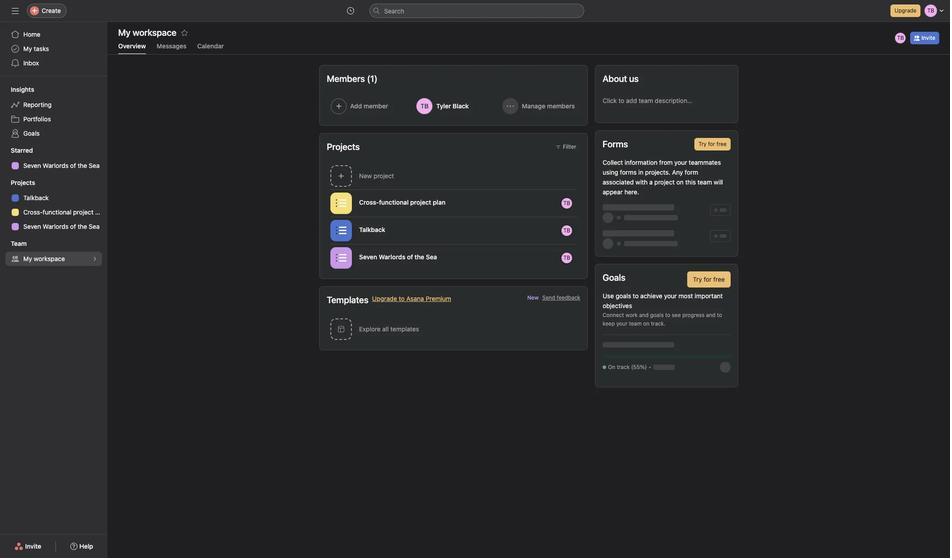 Task type: locate. For each thing, give the bounding box(es) containing it.
of up asana
[[407, 253, 413, 261]]

try for free up teammates
[[699, 141, 727, 147]]

functional
[[379, 198, 409, 206], [43, 208, 71, 216]]

upgrade
[[895, 7, 917, 14], [372, 295, 397, 302]]

0 vertical spatial of
[[70, 162, 76, 169]]

to inside templates upgrade to asana premium
[[399, 295, 405, 302]]

project
[[374, 172, 394, 180], [655, 178, 675, 186], [411, 198, 431, 206], [73, 208, 93, 216]]

list image down list icon
[[336, 252, 347, 263]]

1 vertical spatial warlords
[[43, 223, 68, 230]]

projects up new project
[[327, 142, 360, 152]]

seven warlords of the sea inside starred element
[[23, 162, 100, 169]]

1 horizontal spatial cross-
[[359, 198, 379, 206]]

teammates
[[689, 159, 721, 166]]

talkback down projects dropdown button
[[23, 194, 49, 202]]

team left the will
[[698, 178, 712, 186]]

for up teammates
[[708, 141, 716, 147]]

seven warlords of the sea
[[23, 162, 100, 169], [23, 223, 100, 230], [359, 253, 437, 261]]

warlords
[[43, 162, 68, 169], [43, 223, 68, 230], [379, 253, 406, 261]]

0 vertical spatial cross-functional project plan
[[359, 198, 446, 206]]

send
[[543, 294, 556, 301]]

team inside use goals to achieve your most important objectives connect work and goals to see progress and to keep your team on track.
[[629, 320, 642, 327]]

try for free for goals
[[693, 276, 725, 283]]

0 horizontal spatial talkback
[[23, 194, 49, 202]]

try for free button up teammates
[[695, 138, 731, 151]]

seven warlords of the sea link up teams element
[[5, 220, 102, 234]]

0 horizontal spatial team
[[629, 320, 642, 327]]

1 vertical spatial new
[[528, 294, 539, 301]]

0 vertical spatial seven warlords of the sea link
[[5, 159, 102, 173]]

projects down starred
[[11, 179, 35, 186]]

feedback
[[557, 294, 581, 301]]

to
[[633, 292, 639, 300], [399, 295, 405, 302], [666, 312, 671, 319], [717, 312, 723, 319]]

try for free button for goals
[[687, 271, 731, 288]]

0 vertical spatial free
[[717, 141, 727, 147]]

cross- down talkback "link"
[[23, 208, 43, 216]]

tb
[[898, 34, 905, 41], [564, 200, 571, 206], [564, 227, 571, 234], [564, 254, 571, 261]]

1 horizontal spatial functional
[[379, 198, 409, 206]]

0 vertical spatial your
[[675, 159, 688, 166]]

my left tasks
[[23, 45, 32, 52]]

upgrade inside templates upgrade to asana premium
[[372, 295, 397, 302]]

and
[[640, 312, 649, 319], [707, 312, 716, 319]]

cross- down new project
[[359, 198, 379, 206]]

goals up track.
[[651, 312, 664, 319]]

0 vertical spatial list image
[[336, 198, 347, 209]]

try for free button
[[695, 138, 731, 151], [687, 271, 731, 288]]

1 vertical spatial team
[[629, 320, 642, 327]]

on left track.
[[644, 320, 650, 327]]

0 vertical spatial projects
[[327, 142, 360, 152]]

starred element
[[0, 142, 108, 175]]

0 vertical spatial for
[[708, 141, 716, 147]]

talkback
[[23, 194, 49, 202], [359, 226, 386, 233]]

0 vertical spatial seven warlords of the sea
[[23, 162, 100, 169]]

0 vertical spatial try for free button
[[695, 138, 731, 151]]

1 vertical spatial functional
[[43, 208, 71, 216]]

manage members button
[[498, 94, 581, 118]]

1 vertical spatial on
[[644, 320, 650, 327]]

projects.
[[646, 168, 671, 176]]

sea inside projects element
[[89, 223, 100, 230]]

2 seven warlords of the sea link from the top
[[5, 220, 102, 234]]

1 horizontal spatial and
[[707, 312, 716, 319]]

1 horizontal spatial goals
[[651, 312, 664, 319]]

0 horizontal spatial cross-
[[23, 208, 43, 216]]

team down work
[[629, 320, 642, 327]]

0 vertical spatial warlords
[[43, 162, 68, 169]]

1 vertical spatial projects
[[11, 179, 35, 186]]

on down any
[[677, 178, 684, 186]]

inbox link
[[5, 56, 102, 70]]

0 vertical spatial goals
[[23, 129, 40, 137]]

1 vertical spatial seven warlords of the sea link
[[5, 220, 102, 234]]

1 horizontal spatial invite button
[[911, 32, 940, 44]]

the inside starred element
[[78, 162, 87, 169]]

seven inside projects element
[[23, 223, 41, 230]]

functional down new project
[[379, 198, 409, 206]]

2 list image from the top
[[336, 252, 347, 263]]

1 vertical spatial my
[[23, 255, 32, 263]]

the down goals link
[[78, 162, 87, 169]]

0 vertical spatial my
[[23, 45, 32, 52]]

goals inside goals link
[[23, 129, 40, 137]]

1 horizontal spatial goals
[[603, 272, 626, 283]]

hide sidebar image
[[12, 7, 19, 14]]

history image
[[347, 7, 354, 14]]

1 my from the top
[[23, 45, 32, 52]]

0 horizontal spatial functional
[[43, 208, 71, 216]]

for
[[708, 141, 716, 147], [704, 276, 712, 283]]

my inside global "element"
[[23, 45, 32, 52]]

0 horizontal spatial on
[[644, 320, 650, 327]]

projects inside dropdown button
[[11, 179, 35, 186]]

of down cross-functional project plan link
[[70, 223, 76, 230]]

try up teammates
[[699, 141, 707, 147]]

warlords down goals link
[[43, 162, 68, 169]]

your
[[675, 159, 688, 166], [665, 292, 677, 300], [617, 320, 628, 327]]

1 vertical spatial try for free button
[[687, 271, 731, 288]]

0 vertical spatial invite button
[[911, 32, 940, 44]]

talkback right list icon
[[359, 226, 386, 233]]

0 horizontal spatial new
[[359, 172, 372, 180]]

1 vertical spatial cross-functional project plan
[[23, 208, 107, 216]]

free up teammates
[[717, 141, 727, 147]]

1 vertical spatial seven warlords of the sea
[[23, 223, 100, 230]]

and right work
[[640, 312, 649, 319]]

seven warlords of the sea down goals link
[[23, 162, 100, 169]]

0 vertical spatial cross-
[[359, 198, 379, 206]]

2 vertical spatial warlords
[[379, 253, 406, 261]]

your left most
[[665, 292, 677, 300]]

0 vertical spatial the
[[78, 162, 87, 169]]

0 horizontal spatial projects
[[11, 179, 35, 186]]

of
[[70, 162, 76, 169], [70, 223, 76, 230], [407, 253, 413, 261]]

list image
[[336, 198, 347, 209], [336, 252, 347, 263]]

tasks
[[34, 45, 49, 52]]

of down goals link
[[70, 162, 76, 169]]

1 vertical spatial free
[[714, 276, 725, 283]]

associated
[[603, 178, 634, 186]]

of inside starred element
[[70, 162, 76, 169]]

new
[[359, 172, 372, 180], [528, 294, 539, 301]]

0 horizontal spatial goals
[[23, 129, 40, 137]]

seven for 2nd the seven warlords of the sea link from the top of the page
[[23, 223, 41, 230]]

1 horizontal spatial talkback
[[359, 226, 386, 233]]

0 vertical spatial seven
[[23, 162, 41, 169]]

goals down portfolios
[[23, 129, 40, 137]]

and right progress
[[707, 312, 716, 319]]

team
[[11, 240, 27, 247]]

0 vertical spatial try
[[699, 141, 707, 147]]

0 horizontal spatial cross-functional project plan
[[23, 208, 107, 216]]

0 vertical spatial on
[[677, 178, 684, 186]]

free up important
[[714, 276, 725, 283]]

tb for talkback
[[564, 227, 571, 234]]

0 vertical spatial talkback
[[23, 194, 49, 202]]

functional inside cross-functional project plan link
[[43, 208, 71, 216]]

free
[[717, 141, 727, 147], [714, 276, 725, 283]]

to down important
[[717, 312, 723, 319]]

collect
[[603, 159, 623, 166]]

0 vertical spatial plan
[[433, 198, 446, 206]]

track
[[617, 364, 630, 370]]

use
[[603, 292, 614, 300]]

will
[[714, 178, 723, 186]]

goals
[[23, 129, 40, 137], [603, 272, 626, 283]]

project inside collect information from your teammates using forms in projects. any form associated with a project on this team will appear here.
[[655, 178, 675, 186]]

try up important
[[693, 276, 702, 283]]

plan
[[433, 198, 446, 206], [95, 208, 107, 216]]

sea inside starred element
[[89, 162, 100, 169]]

1 horizontal spatial new
[[528, 294, 539, 301]]

try for goals
[[693, 276, 702, 283]]

1 vertical spatial plan
[[95, 208, 107, 216]]

1 horizontal spatial upgrade
[[895, 7, 917, 14]]

your down connect
[[617, 320, 628, 327]]

1 vertical spatial sea
[[89, 223, 100, 230]]

in
[[639, 168, 644, 176]]

warlords inside starred element
[[43, 162, 68, 169]]

warlords up templates upgrade to asana premium
[[379, 253, 406, 261]]

use goals to achieve your most important objectives connect work and goals to see progress and to keep your team on track.
[[603, 292, 723, 327]]

list image up list icon
[[336, 198, 347, 209]]

0 horizontal spatial invite button
[[9, 538, 47, 555]]

0 vertical spatial invite
[[922, 34, 936, 41]]

1 vertical spatial upgrade
[[372, 295, 397, 302]]

with
[[636, 178, 648, 186]]

goals up use
[[603, 272, 626, 283]]

seven inside starred element
[[23, 162, 41, 169]]

1 vertical spatial for
[[704, 276, 712, 283]]

my for my workspace
[[23, 255, 32, 263]]

list image
[[336, 225, 347, 236]]

team
[[698, 178, 712, 186], [629, 320, 642, 327]]

1 and from the left
[[640, 312, 649, 319]]

try for free
[[699, 141, 727, 147], [693, 276, 725, 283]]

explore all templates
[[359, 325, 419, 333]]

sea
[[89, 162, 100, 169], [89, 223, 100, 230], [426, 253, 437, 261]]

form
[[685, 168, 699, 176]]

1 vertical spatial try
[[693, 276, 702, 283]]

0 horizontal spatial invite
[[25, 543, 41, 550]]

inbox
[[23, 59, 39, 67]]

send feedback link
[[543, 294, 581, 302]]

seven warlords of the sea link
[[5, 159, 102, 173], [5, 220, 102, 234]]

upgrade inside button
[[895, 7, 917, 14]]

the
[[78, 162, 87, 169], [78, 223, 87, 230], [415, 253, 425, 261]]

2 vertical spatial seven
[[359, 253, 377, 261]]

2 my from the top
[[23, 255, 32, 263]]

1 horizontal spatial invite
[[922, 34, 936, 41]]

0 vertical spatial try for free
[[699, 141, 727, 147]]

1 vertical spatial try for free
[[693, 276, 725, 283]]

starred
[[11, 146, 33, 154]]

cross-
[[359, 198, 379, 206], [23, 208, 43, 216]]

1 horizontal spatial team
[[698, 178, 712, 186]]

collect information from your teammates using forms in projects. any form associated with a project on this team will appear here.
[[603, 159, 723, 196]]

(55%)
[[632, 364, 647, 370]]

messages
[[157, 42, 187, 50]]

0 horizontal spatial upgrade
[[372, 295, 397, 302]]

cross-functional project plan down new project
[[359, 198, 446, 206]]

2 vertical spatial the
[[415, 253, 425, 261]]

seven warlords of the sea link down goals link
[[5, 159, 102, 173]]

home link
[[5, 27, 102, 42]]

1 vertical spatial seven
[[23, 223, 41, 230]]

1 list image from the top
[[336, 198, 347, 209]]

1 vertical spatial talkback
[[359, 226, 386, 233]]

my down team on the left top of page
[[23, 255, 32, 263]]

to left asana
[[399, 295, 405, 302]]

my
[[23, 45, 32, 52], [23, 255, 32, 263]]

the down cross-functional project plan link
[[78, 223, 87, 230]]

warlords down cross-functional project plan link
[[43, 223, 68, 230]]

cross-functional project plan
[[359, 198, 446, 206], [23, 208, 107, 216]]

progress
[[683, 312, 705, 319]]

goals up objectives
[[616, 292, 632, 300]]

seven warlords of the sea up templates upgrade to asana premium
[[359, 253, 437, 261]]

for for goals
[[704, 276, 712, 283]]

cross- inside cross-functional project plan link
[[23, 208, 43, 216]]

my inside teams element
[[23, 255, 32, 263]]

0 vertical spatial goals
[[616, 292, 632, 300]]

cross-functional project plan down talkback "link"
[[23, 208, 107, 216]]

0 horizontal spatial and
[[640, 312, 649, 319]]

functional down talkback "link"
[[43, 208, 71, 216]]

seven
[[23, 162, 41, 169], [23, 223, 41, 230], [359, 253, 377, 261]]

teams element
[[0, 236, 108, 268]]

try for free button up important
[[687, 271, 731, 288]]

seven warlords of the sea down cross-functional project plan link
[[23, 223, 100, 230]]

1 vertical spatial of
[[70, 223, 76, 230]]

0 vertical spatial upgrade
[[895, 7, 917, 14]]

1 vertical spatial the
[[78, 223, 87, 230]]

0 vertical spatial new
[[359, 172, 372, 180]]

add member button
[[327, 94, 409, 118]]

global element
[[0, 22, 108, 76]]

0 horizontal spatial goals
[[616, 292, 632, 300]]

1 vertical spatial list image
[[336, 252, 347, 263]]

0 vertical spatial sea
[[89, 162, 100, 169]]

your up any
[[675, 159, 688, 166]]

to left see
[[666, 312, 671, 319]]

tyler black
[[437, 102, 469, 110]]

1 seven warlords of the sea link from the top
[[5, 159, 102, 173]]

team button
[[0, 239, 27, 248]]

for for forms
[[708, 141, 716, 147]]

templates
[[327, 295, 369, 305]]

1 vertical spatial invite button
[[9, 538, 47, 555]]

plan inside projects element
[[95, 208, 107, 216]]

0 vertical spatial team
[[698, 178, 712, 186]]

projects button
[[0, 178, 35, 187]]

1 vertical spatial cross-
[[23, 208, 43, 216]]

the up asana
[[415, 253, 425, 261]]

starred button
[[0, 146, 33, 155]]

goals
[[616, 292, 632, 300], [651, 312, 664, 319]]

1 horizontal spatial on
[[677, 178, 684, 186]]

calendar button
[[197, 42, 224, 54]]

my workspace
[[118, 27, 177, 38]]

projects element
[[0, 175, 108, 236]]

for up important
[[704, 276, 712, 283]]

0 horizontal spatial plan
[[95, 208, 107, 216]]

try for free up important
[[693, 276, 725, 283]]



Task type: vqa. For each thing, say whether or not it's contained in the screenshot.
first 'My' from the bottom
yes



Task type: describe. For each thing, give the bounding box(es) containing it.
my workspace link
[[5, 252, 102, 266]]

insights button
[[0, 85, 34, 94]]

on track (55%)
[[608, 364, 647, 370]]

my for my tasks
[[23, 45, 32, 52]]

goals link
[[5, 126, 102, 141]]

of inside projects element
[[70, 223, 76, 230]]

to left achieve
[[633, 292, 639, 300]]

using
[[603, 168, 619, 176]]

create button
[[27, 4, 67, 18]]

insights element
[[0, 82, 108, 142]]

tb for cross-functional project plan
[[564, 200, 571, 206]]

reporting
[[23, 101, 52, 108]]

see details, my workspace image
[[92, 256, 98, 262]]

2 vertical spatial of
[[407, 253, 413, 261]]

explore
[[359, 325, 381, 333]]

help
[[79, 543, 93, 550]]

from
[[660, 159, 673, 166]]

here.
[[625, 188, 640, 196]]

seven warlords of the sea link inside starred element
[[5, 159, 102, 173]]

seven for the seven warlords of the sea link inside the starred element
[[23, 162, 41, 169]]

keep
[[603, 320, 615, 327]]

1 horizontal spatial plan
[[433, 198, 446, 206]]

2 vertical spatial your
[[617, 320, 628, 327]]

templates
[[391, 325, 419, 333]]

new project
[[359, 172, 394, 180]]

appear
[[603, 188, 623, 196]]

overview button
[[118, 42, 146, 54]]

new send feedback
[[528, 294, 581, 301]]

calendar
[[197, 42, 224, 50]]

important
[[695, 292, 723, 300]]

most
[[679, 292, 693, 300]]

1 vertical spatial goals
[[651, 312, 664, 319]]

on
[[608, 364, 616, 370]]

insights
[[11, 86, 34, 93]]

upgrade to asana premium button
[[372, 294, 451, 314]]

a
[[650, 178, 653, 186]]

free for goals
[[714, 276, 725, 283]]

free for forms
[[717, 141, 727, 147]]

1 horizontal spatial cross-functional project plan
[[359, 198, 446, 206]]

messages button
[[157, 42, 187, 54]]

team inside collect information from your teammates using forms in projects. any form associated with a project on this team will appear here.
[[698, 178, 712, 186]]

Search tasks, projects, and more text field
[[370, 4, 585, 18]]

on inside use goals to achieve your most important objectives connect work and goals to see progress and to keep your team on track.
[[644, 320, 650, 327]]

help button
[[65, 538, 99, 555]]

my tasks link
[[5, 42, 102, 56]]

tyler black button
[[413, 94, 495, 118]]

my workspace
[[23, 255, 65, 263]]

track.
[[651, 320, 666, 327]]

my tasks
[[23, 45, 49, 52]]

work
[[626, 312, 638, 319]]

objectives
[[603, 302, 633, 310]]

overview
[[118, 42, 146, 50]]

on inside collect information from your teammates using forms in projects. any form associated with a project on this team will appear here.
[[677, 178, 684, 186]]

all
[[383, 325, 389, 333]]

new for new send feedback
[[528, 294, 539, 301]]

show options image
[[577, 227, 584, 234]]

connect
[[603, 312, 624, 319]]

templates upgrade to asana premium
[[327, 295, 451, 305]]

1 vertical spatial invite
[[25, 543, 41, 550]]

warlords inside projects element
[[43, 223, 68, 230]]

2 and from the left
[[707, 312, 716, 319]]

try for free button for forms
[[695, 138, 731, 151]]

cross-functional project plan link
[[5, 205, 107, 220]]

information
[[625, 159, 658, 166]]

2 vertical spatial sea
[[426, 253, 437, 261]]

portfolios
[[23, 115, 51, 123]]

seven warlords of the sea inside projects element
[[23, 223, 100, 230]]

try for forms
[[699, 141, 707, 147]]

add member
[[350, 102, 388, 110]]

members (1)
[[327, 73, 378, 84]]

add to starred image
[[181, 29, 188, 36]]

tb for seven warlords of the sea
[[564, 254, 571, 261]]

portfolios link
[[5, 112, 102, 126]]

upgrade button
[[891, 4, 921, 17]]

this
[[686, 178, 696, 186]]

•
[[649, 364, 652, 370]]

1 vertical spatial goals
[[603, 272, 626, 283]]

filter
[[563, 143, 577, 150]]

the inside projects element
[[78, 223, 87, 230]]

talkback link
[[5, 191, 102, 205]]

your inside collect information from your teammates using forms in projects. any form associated with a project on this team will appear here.
[[675, 159, 688, 166]]

achieve
[[641, 292, 663, 300]]

1 vertical spatial your
[[665, 292, 677, 300]]

new for new project
[[359, 172, 372, 180]]

forms
[[620, 168, 637, 176]]

list image for seven warlords of the sea
[[336, 252, 347, 263]]

0 vertical spatial functional
[[379, 198, 409, 206]]

2 vertical spatial seven warlords of the sea
[[359, 253, 437, 261]]

asana
[[407, 295, 424, 302]]

1 horizontal spatial projects
[[327, 142, 360, 152]]

premium
[[426, 295, 451, 302]]

forms
[[603, 139, 628, 149]]

cross-functional project plan inside projects element
[[23, 208, 107, 216]]

see
[[672, 312, 681, 319]]

workspace
[[34, 255, 65, 263]]

list image for cross-functional project plan
[[336, 198, 347, 209]]

about us
[[603, 73, 639, 84]]

reporting link
[[5, 98, 102, 112]]

filter button
[[552, 141, 581, 153]]

create
[[42, 7, 61, 14]]

manage members
[[522, 102, 575, 110]]

try for free for forms
[[699, 141, 727, 147]]

home
[[23, 30, 40, 38]]

talkback inside "link"
[[23, 194, 49, 202]]

any
[[672, 168, 683, 176]]



